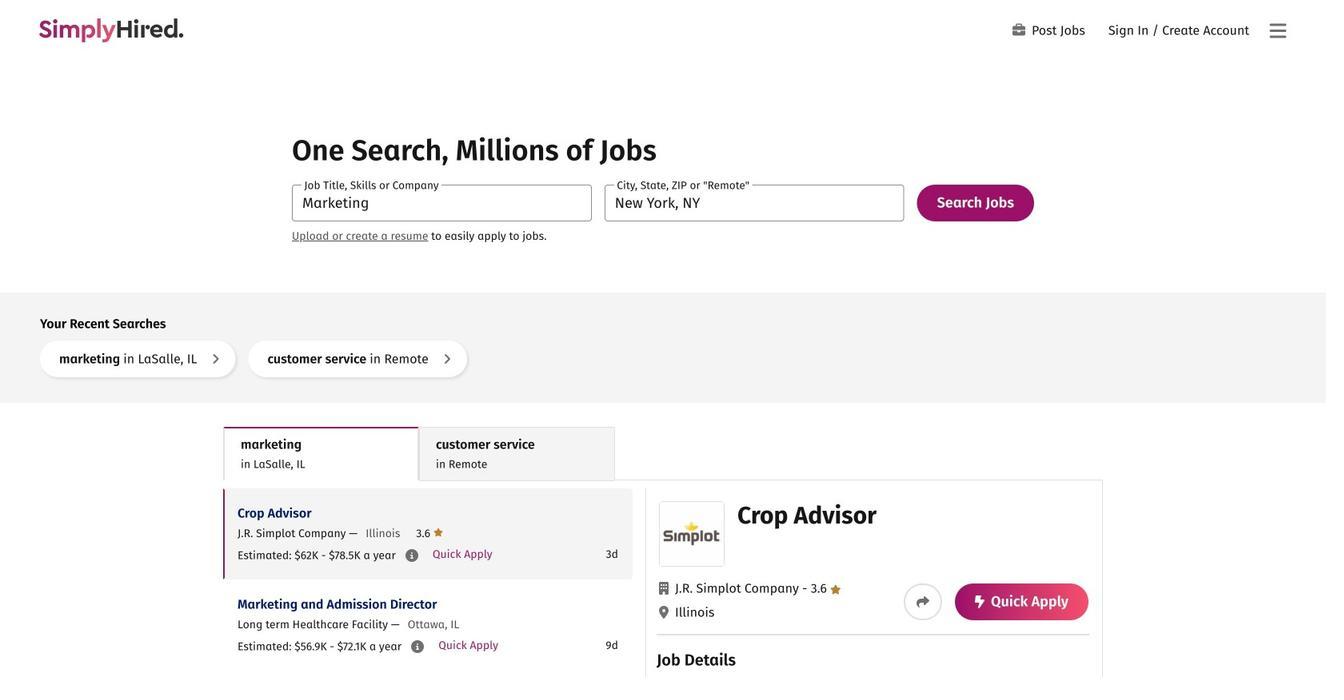 Task type: locate. For each thing, give the bounding box(es) containing it.
building image
[[659, 583, 669, 595]]

bolt lightning image
[[975, 596, 985, 609]]

1 horizontal spatial 3.6 out of 5 stars element
[[799, 581, 842, 597]]

main menu image
[[1270, 21, 1287, 41]]

0 vertical spatial job salary disclaimer image
[[406, 550, 418, 563]]

3.6 out of 5 stars element
[[416, 526, 443, 541], [799, 581, 842, 597]]

crop advisor element
[[646, 489, 1103, 678]]

job salary disclaimer image
[[406, 550, 418, 563], [411, 641, 424, 654]]

simplyhired logo image
[[38, 18, 184, 42]]

None text field
[[292, 185, 592, 222], [605, 185, 905, 222], [292, 185, 592, 222], [605, 185, 905, 222]]

tab list
[[223, 427, 1103, 482]]

0 horizontal spatial 3.6 out of 5 stars element
[[416, 526, 443, 541]]

1 vertical spatial 3.6 out of 5 stars element
[[799, 581, 842, 597]]

None field
[[292, 185, 592, 222], [605, 185, 905, 222], [292, 185, 592, 222], [605, 185, 905, 222]]

3.6 out of 5 stars element inside crop advisor element
[[799, 581, 842, 597]]

briefcase image
[[1013, 23, 1026, 36]]

company logo for j.r. simplot company image
[[660, 503, 724, 567]]

share this job image
[[917, 596, 930, 609]]

angle right image
[[212, 353, 220, 365]]

list
[[223, 489, 633, 678]]



Task type: describe. For each thing, give the bounding box(es) containing it.
1 vertical spatial job salary disclaimer image
[[411, 641, 424, 654]]

star image
[[434, 526, 443, 539]]

star image
[[831, 585, 842, 595]]

location dot image
[[659, 607, 669, 619]]

0 vertical spatial 3.6 out of 5 stars element
[[416, 526, 443, 541]]

angle right image
[[443, 353, 451, 365]]



Task type: vqa. For each thing, say whether or not it's contained in the screenshot.
briefcase ICON in Refrigeration Technician element
no



